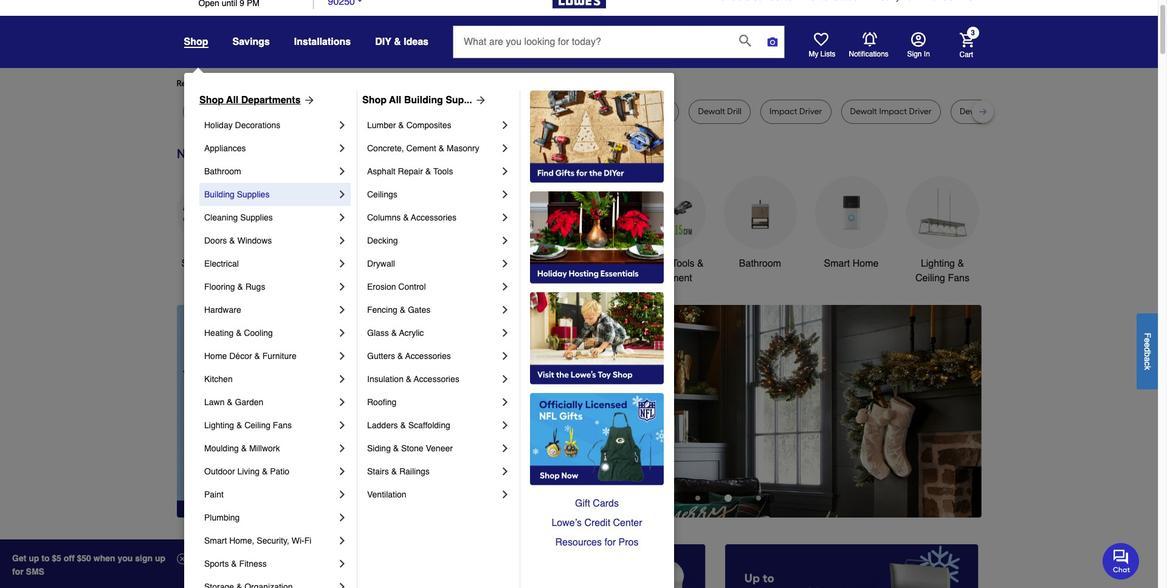 Task type: locate. For each thing, give the bounding box(es) containing it.
0 horizontal spatial bathroom
[[204, 167, 241, 176]]

6 dewalt from the left
[[851, 106, 878, 117]]

up left to
[[29, 554, 39, 564]]

kitchen for kitchen faucets
[[543, 258, 576, 269]]

find gifts for the diyer. image
[[530, 91, 664, 183]]

outdoor inside 'link'
[[204, 467, 235, 477]]

0 horizontal spatial lighting & ceiling fans
[[204, 421, 292, 431]]

1 horizontal spatial kitchen
[[543, 258, 576, 269]]

0 horizontal spatial fans
[[273, 421, 292, 431]]

supplies up windows
[[240, 213, 273, 223]]

building up the dewalt bit set
[[404, 95, 443, 106]]

0 vertical spatial smart
[[824, 258, 850, 269]]

shop left electrical
[[182, 258, 204, 269]]

shop down recommended
[[199, 95, 224, 106]]

1 vertical spatial kitchen
[[204, 375, 233, 384]]

2 drill from the left
[[577, 106, 592, 117]]

dewalt tool
[[247, 106, 292, 117]]

chevron right image for erosion control
[[499, 281, 511, 293]]

1 shop from the left
[[199, 95, 224, 106]]

2 dewalt from the left
[[247, 106, 274, 117]]

accessories inside "link"
[[414, 375, 460, 384]]

0 horizontal spatial smart
[[204, 536, 227, 546]]

chevron right image for insulation & accessories
[[499, 373, 511, 386]]

kitchen up the lawn
[[204, 375, 233, 384]]

drill for dewalt drill bit
[[349, 106, 363, 117]]

accessories up 'roofing' link on the left bottom of the page
[[414, 375, 460, 384]]

1 vertical spatial accessories
[[405, 352, 451, 361]]

0 horizontal spatial bathroom link
[[204, 160, 336, 183]]

tools up erosion control
[[384, 258, 407, 269]]

0 horizontal spatial home
[[204, 352, 227, 361]]

f
[[1143, 333, 1153, 338]]

building up cleaning
[[204, 190, 235, 199]]

chevron right image for ceilings
[[499, 189, 511, 201]]

0 horizontal spatial tools
[[384, 258, 407, 269]]

outdoor inside outdoor tools & equipment
[[634, 258, 670, 269]]

all down 'recommended searches for you'
[[226, 95, 239, 106]]

1 you from the left
[[287, 78, 302, 89]]

1 horizontal spatial lighting
[[921, 258, 955, 269]]

2 bit from the left
[[432, 106, 442, 117]]

chevron right image for ladders & scaffolding
[[499, 420, 511, 432]]

supplies
[[237, 190, 270, 199], [240, 213, 273, 223]]

kitchen left faucets
[[543, 258, 576, 269]]

gates
[[408, 305, 431, 315]]

e up d on the bottom of page
[[1143, 338, 1153, 343]]

1 up from the left
[[29, 554, 39, 564]]

1 horizontal spatial up
[[155, 554, 165, 564]]

chevron right image for glass & acrylic
[[499, 327, 511, 339]]

4 dewalt from the left
[[403, 106, 430, 117]]

1 horizontal spatial you
[[395, 78, 410, 89]]

dewalt right bit set
[[698, 106, 726, 117]]

chevron right image for lawn & garden
[[336, 397, 348, 409]]

e
[[1143, 338, 1153, 343], [1143, 343, 1153, 348]]

heating
[[204, 328, 234, 338]]

2 vertical spatial accessories
[[414, 375, 460, 384]]

Search Query text field
[[454, 26, 730, 58]]

accessories for insulation & accessories
[[414, 375, 460, 384]]

ventilation link
[[367, 484, 499, 507]]

heating & cooling link
[[204, 322, 336, 345]]

tools up equipment
[[672, 258, 695, 269]]

1 vertical spatial building
[[204, 190, 235, 199]]

dewalt right arrow right icon
[[320, 106, 347, 117]]

shop all departments link
[[199, 93, 315, 108]]

fans
[[948, 273, 970, 284], [273, 421, 292, 431]]

outdoor
[[634, 258, 670, 269], [204, 467, 235, 477]]

chevron right image
[[336, 119, 348, 131], [499, 142, 511, 154], [336, 165, 348, 178], [499, 165, 511, 178], [336, 189, 348, 201], [499, 189, 511, 201], [336, 212, 348, 224], [499, 212, 511, 224], [499, 235, 511, 247], [336, 281, 348, 293], [499, 281, 511, 293], [336, 304, 348, 316], [499, 304, 511, 316], [336, 350, 348, 362], [499, 350, 511, 362], [499, 420, 511, 432], [499, 466, 511, 478], [336, 489, 348, 501], [336, 512, 348, 524], [336, 535, 348, 547]]

1 vertical spatial outdoor
[[204, 467, 235, 477]]

smart for smart home
[[824, 258, 850, 269]]

1 horizontal spatial lighting & ceiling fans link
[[906, 176, 979, 286]]

tools inside outdoor tools & equipment
[[672, 258, 695, 269]]

dewalt up the holiday
[[192, 106, 219, 117]]

1 drill from the left
[[349, 106, 363, 117]]

1 horizontal spatial tools
[[434, 167, 453, 176]]

0 vertical spatial accessories
[[411, 213, 457, 223]]

chevron right image for gutters & accessories
[[499, 350, 511, 362]]

drill for dewalt drill
[[728, 106, 742, 117]]

0 vertical spatial building
[[404, 95, 443, 106]]

shop down more suggestions for you link
[[362, 95, 387, 106]]

chevron right image for asphalt repair & tools
[[499, 165, 511, 178]]

arrow right image
[[472, 94, 487, 106], [959, 412, 972, 424]]

shop these last-minute gifts. $99 or less. quantities are limited and won't last. image
[[177, 305, 373, 518]]

bathroom link
[[204, 160, 336, 183], [724, 176, 797, 271]]

4 bit from the left
[[594, 106, 604, 117]]

0 vertical spatial ceiling
[[916, 273, 946, 284]]

for
[[275, 78, 286, 89], [383, 78, 394, 89], [605, 538, 616, 549], [12, 567, 24, 577]]

2 horizontal spatial impact
[[880, 106, 907, 117]]

driver down my
[[800, 106, 823, 117]]

shop for shop
[[184, 36, 208, 47]]

railings
[[400, 467, 430, 477]]

$5
[[52, 554, 61, 564]]

decorations down the dewalt tool
[[235, 120, 281, 130]]

building inside "link"
[[204, 190, 235, 199]]

1 vertical spatial decorations
[[461, 273, 513, 284]]

0 horizontal spatial outdoor
[[204, 467, 235, 477]]

2 driver from the left
[[800, 106, 823, 117]]

outdoor tools & equipment link
[[633, 176, 706, 286]]

2 shop from the left
[[362, 95, 387, 106]]

1 horizontal spatial driver
[[800, 106, 823, 117]]

1 vertical spatial lighting
[[204, 421, 234, 431]]

& inside button
[[394, 36, 401, 47]]

accessories up decking link
[[411, 213, 457, 223]]

outdoor up equipment
[[634, 258, 670, 269]]

supplies inside "link"
[[237, 190, 270, 199]]

2 horizontal spatial tools
[[672, 258, 695, 269]]

0 horizontal spatial all
[[207, 258, 217, 269]]

1 vertical spatial supplies
[[240, 213, 273, 223]]

chevron right image for decking
[[499, 235, 511, 247]]

0 vertical spatial home
[[853, 258, 879, 269]]

& for insulation & accessories "link"
[[406, 375, 412, 384]]

searches
[[237, 78, 273, 89]]

all inside "link"
[[226, 95, 239, 106]]

e up b
[[1143, 343, 1153, 348]]

1 impact from the left
[[485, 106, 513, 117]]

2 set from the left
[[606, 106, 618, 117]]

1 horizontal spatial impact
[[770, 106, 798, 117]]

moulding & millwork link
[[204, 437, 336, 460]]

accessories for columns & accessories
[[411, 213, 457, 223]]

all left deals on the top left
[[207, 258, 217, 269]]

0 horizontal spatial shop
[[199, 95, 224, 106]]

supplies inside 'link'
[[240, 213, 273, 223]]

1 bit from the left
[[365, 106, 375, 117]]

0 horizontal spatial kitchen
[[204, 375, 233, 384]]

decorations
[[235, 120, 281, 130], [461, 273, 513, 284]]

chevron right image for paint
[[336, 489, 348, 501]]

dewalt impact driver
[[851, 106, 932, 117]]

dewalt down shop all departments
[[247, 106, 274, 117]]

1 horizontal spatial all
[[226, 95, 239, 106]]

scroll to item #5 image
[[744, 496, 774, 501]]

veneer
[[426, 444, 453, 454]]

& inside "link"
[[406, 375, 412, 384]]

home,
[[229, 536, 255, 546]]

home décor & furniture
[[204, 352, 297, 361]]

1 vertical spatial shop
[[182, 258, 204, 269]]

a
[[1143, 357, 1153, 362]]

lowe's home improvement logo image
[[553, 0, 606, 23]]

0 vertical spatial outdoor
[[634, 258, 670, 269]]

get up to $5 off $50 when you sign up for sms
[[12, 554, 165, 577]]

chevron right image for appliances
[[336, 142, 348, 154]]

chevron right image for hardware
[[336, 304, 348, 316]]

2 horizontal spatial driver
[[910, 106, 932, 117]]

chevron right image for cleaning supplies
[[336, 212, 348, 224]]

lighting
[[921, 258, 955, 269], [204, 421, 234, 431]]

0 horizontal spatial building
[[204, 190, 235, 199]]

sign
[[908, 50, 922, 58]]

off
[[64, 554, 75, 564]]

outdoor tools & equipment
[[634, 258, 704, 284]]

equipment
[[646, 273, 693, 284]]

1 horizontal spatial outdoor
[[634, 258, 670, 269]]

0 vertical spatial kitchen
[[543, 258, 576, 269]]

recommended searches for you
[[177, 78, 302, 89]]

for down get
[[12, 567, 24, 577]]

accessories for gutters & accessories
[[405, 352, 451, 361]]

f e e d b a c k
[[1143, 333, 1153, 370]]

7 dewalt from the left
[[960, 106, 987, 117]]

1 horizontal spatial home
[[853, 258, 879, 269]]

0 horizontal spatial decorations
[[235, 120, 281, 130]]

chevron right image for sports & fitness
[[336, 558, 348, 570]]

gift
[[575, 499, 590, 510]]

décor
[[229, 352, 252, 361]]

decking
[[367, 236, 398, 246]]

all for deals
[[207, 258, 217, 269]]

savings
[[233, 36, 270, 47]]

for left pros
[[605, 538, 616, 549]]

electrical
[[204, 259, 239, 269]]

bit
[[365, 106, 375, 117], [432, 106, 442, 117], [539, 106, 549, 117], [594, 106, 604, 117], [646, 106, 656, 117], [1006, 106, 1016, 117]]

4 drill from the left
[[989, 106, 1004, 117]]

sup...
[[446, 95, 472, 106]]

all up "lumber"
[[389, 95, 402, 106]]

0 horizontal spatial arrow right image
[[472, 94, 487, 106]]

composites
[[407, 120, 452, 130]]

bathroom
[[204, 167, 241, 176], [739, 258, 782, 269]]

decorations down 'christmas'
[[461, 273, 513, 284]]

suggestions
[[333, 78, 381, 89]]

shop all deals link
[[177, 176, 250, 271]]

chevron right image for columns & accessories
[[499, 212, 511, 224]]

gutters & accessories
[[367, 352, 451, 361]]

f e e d b a c k button
[[1137, 314, 1159, 390]]

0 vertical spatial shop
[[184, 36, 208, 47]]

building supplies
[[204, 190, 270, 199]]

dewalt down notifications at the right top of the page
[[851, 106, 878, 117]]

None search field
[[453, 26, 785, 70]]

3 dewalt from the left
[[320, 106, 347, 117]]

0 horizontal spatial ceiling
[[245, 421, 271, 431]]

1 horizontal spatial building
[[404, 95, 443, 106]]

0 vertical spatial lighting
[[921, 258, 955, 269]]

in
[[924, 50, 930, 58]]

gutters & accessories link
[[367, 345, 499, 368]]

lumber
[[367, 120, 396, 130]]

lowe's home improvement cart image
[[960, 33, 975, 47]]

you up arrow right icon
[[287, 78, 302, 89]]

shop inside "link"
[[199, 95, 224, 106]]

0 horizontal spatial driver
[[515, 106, 537, 117]]

supplies for building supplies
[[237, 190, 270, 199]]

arrow right image
[[301, 94, 315, 106]]

glass
[[367, 328, 389, 338]]

& for flooring & rugs link
[[237, 282, 243, 292]]

for up departments
[[275, 78, 286, 89]]

2 impact from the left
[[770, 106, 798, 117]]

1 horizontal spatial arrow right image
[[959, 412, 972, 424]]

1 horizontal spatial decorations
[[461, 273, 513, 284]]

heating & cooling
[[204, 328, 273, 338]]

chevron right image for heating & cooling
[[336, 327, 348, 339]]

1 horizontal spatial lighting & ceiling fans
[[916, 258, 970, 284]]

credit
[[585, 518, 611, 529]]

1 vertical spatial arrow right image
[[959, 412, 972, 424]]

moulding & millwork
[[204, 444, 280, 454]]

1 horizontal spatial bathroom
[[739, 258, 782, 269]]

home
[[853, 258, 879, 269], [204, 352, 227, 361]]

chevron right image for outdoor living & patio
[[336, 466, 348, 478]]

chevron right image
[[499, 119, 511, 131], [336, 142, 348, 154], [336, 235, 348, 247], [336, 258, 348, 270], [499, 258, 511, 270], [336, 327, 348, 339], [499, 327, 511, 339], [336, 373, 348, 386], [499, 373, 511, 386], [336, 397, 348, 409], [499, 397, 511, 409], [336, 420, 348, 432], [336, 443, 348, 455], [499, 443, 511, 455], [336, 466, 348, 478], [499, 489, 511, 501], [336, 558, 348, 570], [336, 581, 348, 589]]

scroll to item #3 image
[[684, 496, 713, 501]]

visit the lowe's toy shop. image
[[530, 293, 664, 385]]

& for lawn & garden link on the bottom of the page
[[227, 398, 233, 407]]

accessories up insulation & accessories "link"
[[405, 352, 451, 361]]

1 dewalt from the left
[[192, 106, 219, 117]]

0 vertical spatial decorations
[[235, 120, 281, 130]]

5 bit from the left
[[646, 106, 656, 117]]

smart home link
[[815, 176, 888, 271]]

shop
[[184, 36, 208, 47], [182, 258, 204, 269]]

& for the sports & fitness link
[[231, 560, 237, 569]]

shop up recommended
[[184, 36, 208, 47]]

3 impact from the left
[[880, 106, 907, 117]]

stairs & railings link
[[367, 460, 499, 484]]

get up to 2 free select tools or batteries when you buy 1 with select purchases. image
[[179, 545, 433, 589]]

1 vertical spatial lighting & ceiling fans link
[[204, 414, 336, 437]]

supplies up the cleaning supplies
[[237, 190, 270, 199]]

dewalt down the shop all building sup...
[[403, 106, 430, 117]]

hardware link
[[204, 299, 336, 322]]

& for glass & acrylic link
[[391, 328, 397, 338]]

& for doors & windows link
[[229, 236, 235, 246]]

ladders & scaffolding link
[[367, 414, 499, 437]]

fencing & gates link
[[367, 299, 499, 322]]

siding & stone veneer
[[367, 444, 453, 454]]

& inside 'link'
[[262, 467, 268, 477]]

camera image
[[767, 36, 779, 48]]

recommended
[[177, 78, 235, 89]]

repair
[[398, 167, 423, 176]]

dewalt
[[192, 106, 219, 117], [247, 106, 274, 117], [320, 106, 347, 117], [403, 106, 430, 117], [698, 106, 726, 117], [851, 106, 878, 117], [960, 106, 987, 117]]

1 vertical spatial smart
[[204, 536, 227, 546]]

kitchen link
[[204, 368, 336, 391]]

2 you from the left
[[395, 78, 410, 89]]

chevron right image for electrical
[[336, 258, 348, 270]]

new deals every day during 25 days of deals image
[[177, 144, 982, 164]]

lawn & garden
[[204, 398, 264, 407]]

lowe's home improvement account image
[[911, 32, 926, 47]]

75 percent off all artificial christmas trees, holiday lights and more. image
[[393, 305, 982, 518]]

0 vertical spatial arrow right image
[[472, 94, 487, 106]]

dewalt for dewalt drill
[[698, 106, 726, 117]]

5 dewalt from the left
[[698, 106, 726, 117]]

for inside "link"
[[605, 538, 616, 549]]

driver down recommended searches for you heading
[[515, 106, 537, 117]]

0 horizontal spatial up
[[29, 554, 39, 564]]

0 vertical spatial supplies
[[237, 190, 270, 199]]

up right sign
[[155, 554, 165, 564]]

control
[[399, 282, 426, 292]]

1 horizontal spatial smart
[[824, 258, 850, 269]]

hardware
[[204, 305, 241, 315]]

chevron right image for drywall
[[499, 258, 511, 270]]

0 horizontal spatial lighting
[[204, 421, 234, 431]]

christmas decorations link
[[450, 176, 523, 286]]

0 horizontal spatial impact
[[485, 106, 513, 117]]

2 horizontal spatial all
[[389, 95, 402, 106]]

tools down concrete, cement & masonry link
[[434, 167, 453, 176]]

driver
[[515, 106, 537, 117], [800, 106, 823, 117], [910, 106, 932, 117]]

all for departments
[[226, 95, 239, 106]]

1 vertical spatial ceiling
[[245, 421, 271, 431]]

for inside 'get up to $5 off $50 when you sign up for sms'
[[12, 567, 24, 577]]

insulation
[[367, 375, 404, 384]]

1 driver from the left
[[515, 106, 537, 117]]

& inside outdoor tools & equipment
[[698, 258, 704, 269]]

& inside "link"
[[393, 444, 399, 454]]

you up the shop all building sup...
[[395, 78, 410, 89]]

shop all departments
[[199, 95, 301, 106]]

doors
[[204, 236, 227, 246]]

1 horizontal spatial fans
[[948, 273, 970, 284]]

cooling
[[244, 328, 273, 338]]

driver down the sign in
[[910, 106, 932, 117]]

0 horizontal spatial you
[[287, 78, 302, 89]]

impact for impact driver
[[770, 106, 798, 117]]

outdoor down moulding
[[204, 467, 235, 477]]

3 drill from the left
[[728, 106, 742, 117]]

officially licensed n f l gifts. shop now. image
[[530, 393, 664, 486]]

1 horizontal spatial shop
[[362, 95, 387, 106]]

living
[[237, 467, 260, 477]]

drywall link
[[367, 252, 499, 276]]

dewalt down cart
[[960, 106, 987, 117]]

shop for shop all building sup...
[[362, 95, 387, 106]]

recommended searches for you heading
[[177, 78, 982, 90]]

siding
[[367, 444, 391, 454]]



Task type: vqa. For each thing, say whether or not it's contained in the screenshot.
the Supplies for Building Supplies
yes



Task type: describe. For each thing, give the bounding box(es) containing it.
1 horizontal spatial ceiling
[[916, 273, 946, 284]]

chevron right image for lighting & ceiling fans
[[336, 420, 348, 432]]

chevron right image for stairs & railings
[[499, 466, 511, 478]]

3 driver from the left
[[910, 106, 932, 117]]

my lists link
[[809, 32, 836, 59]]

3
[[971, 29, 975, 37]]

kitchen for kitchen
[[204, 375, 233, 384]]

holiday decorations
[[204, 120, 281, 130]]

supplies for cleaning supplies
[[240, 213, 273, 223]]

1 set from the left
[[444, 106, 457, 117]]

chat invite button image
[[1103, 543, 1140, 580]]

lumber & composites
[[367, 120, 452, 130]]

impact driver bit
[[485, 106, 549, 117]]

cart
[[960, 50, 974, 59]]

0 vertical spatial lighting & ceiling fans link
[[906, 176, 979, 286]]

up to 35 percent off select small appliances. image
[[452, 545, 706, 589]]

flooring
[[204, 282, 235, 292]]

smart home
[[824, 258, 879, 269]]

& for diy & ideas button
[[394, 36, 401, 47]]

lowe's home improvement lists image
[[814, 32, 829, 47]]

savings button
[[233, 31, 270, 53]]

0 horizontal spatial lighting & ceiling fans link
[[204, 414, 336, 437]]

diy & ideas button
[[375, 31, 429, 53]]

more suggestions for you
[[311, 78, 410, 89]]

driver for impact driver
[[800, 106, 823, 117]]

smart home, security, wi-fi
[[204, 536, 312, 546]]

plumbing link
[[204, 507, 336, 530]]

wi-
[[292, 536, 304, 546]]

lowe's home improvement notification center image
[[863, 32, 877, 47]]

doors & windows link
[[204, 229, 336, 252]]

lowe's
[[552, 518, 582, 529]]

b
[[1143, 352, 1153, 357]]

dewalt for dewalt drill bit
[[320, 106, 347, 117]]

2 e from the top
[[1143, 343, 1153, 348]]

$50
[[77, 554, 91, 564]]

plumbing
[[204, 513, 240, 523]]

smart for smart home, security, wi-fi
[[204, 536, 227, 546]]

dewalt drill
[[698, 106, 742, 117]]

glass & acrylic
[[367, 328, 424, 338]]

get
[[12, 554, 26, 564]]

& for stairs & railings link
[[391, 467, 397, 477]]

acrylic
[[399, 328, 424, 338]]

erosion
[[367, 282, 396, 292]]

kitchen faucets link
[[542, 176, 615, 271]]

sports & fitness link
[[204, 553, 336, 576]]

columns & accessories
[[367, 213, 457, 223]]

fencing & gates
[[367, 305, 431, 315]]

concrete, cement & masonry
[[367, 144, 479, 153]]

you
[[118, 554, 133, 564]]

erosion control link
[[367, 276, 499, 299]]

sports
[[204, 560, 229, 569]]

dewalt for dewalt drill bit set
[[960, 106, 987, 117]]

d
[[1143, 348, 1153, 352]]

k
[[1143, 366, 1153, 370]]

& for fencing & gates link
[[400, 305, 406, 315]]

driver for impact driver bit
[[515, 106, 537, 117]]

dewalt drill bit set
[[960, 106, 1030, 117]]

chevron right image for smart home, security, wi-fi
[[336, 535, 348, 547]]

decorations for holiday
[[235, 120, 281, 130]]

& for columns & accessories link
[[403, 213, 409, 223]]

resources for pros link
[[530, 533, 664, 553]]

1 vertical spatial fans
[[273, 421, 292, 431]]

outdoor for outdoor living & patio
[[204, 467, 235, 477]]

millwork
[[249, 444, 280, 454]]

fitness
[[239, 560, 267, 569]]

asphalt
[[367, 167, 396, 176]]

chevron right image for ventilation
[[499, 489, 511, 501]]

appliances link
[[204, 137, 336, 160]]

for right suggestions
[[383, 78, 394, 89]]

resources for pros
[[556, 538, 639, 549]]

outdoor for outdoor tools & equipment
[[634, 258, 670, 269]]

dewalt bit set
[[403, 106, 457, 117]]

1 horizontal spatial bathroom link
[[724, 176, 797, 271]]

& for moulding & millwork link
[[241, 444, 247, 454]]

lowe's credit center link
[[530, 514, 664, 533]]

fi
[[304, 536, 312, 546]]

chevron right image for holiday decorations
[[336, 119, 348, 131]]

arrow left image
[[403, 412, 415, 424]]

concrete,
[[367, 144, 404, 153]]

& for gutters & accessories link
[[398, 352, 403, 361]]

drill bit set
[[577, 106, 618, 117]]

sign
[[135, 554, 153, 564]]

cement
[[407, 144, 436, 153]]

outdoor living & patio
[[204, 467, 290, 477]]

2 up from the left
[[155, 554, 165, 564]]

1 vertical spatial home
[[204, 352, 227, 361]]

scroll to item #2 image
[[654, 496, 684, 501]]

& for the heating & cooling link
[[236, 328, 242, 338]]

notifications
[[849, 50, 889, 58]]

up to 30 percent off select grills and accessories. image
[[726, 545, 979, 589]]

chevron right image for bathroom
[[336, 165, 348, 178]]

rugs
[[246, 282, 265, 292]]

diy
[[375, 36, 392, 47]]

chevron down image
[[355, 0, 365, 5]]

all for building
[[389, 95, 402, 106]]

search image
[[740, 35, 752, 47]]

tools inside 'link'
[[384, 258, 407, 269]]

lumber & composites link
[[367, 114, 499, 137]]

1 vertical spatial bathroom
[[739, 258, 782, 269]]

& for left lighting & ceiling fans link
[[237, 421, 242, 431]]

impact for impact driver bit
[[485, 106, 513, 117]]

you for more suggestions for you
[[395, 78, 410, 89]]

1 vertical spatial lighting & ceiling fans
[[204, 421, 292, 431]]

asphalt repair & tools
[[367, 167, 453, 176]]

shop all deals
[[182, 258, 245, 269]]

chevron right image for concrete, cement & masonry
[[499, 142, 511, 154]]

chevron right image for plumbing
[[336, 512, 348, 524]]

you for recommended searches for you
[[287, 78, 302, 89]]

lists
[[821, 50, 836, 58]]

chevron right image for flooring & rugs
[[336, 281, 348, 293]]

chevron right image for fencing & gates
[[499, 304, 511, 316]]

installations
[[294, 36, 351, 47]]

chevron right image for home décor & furniture
[[336, 350, 348, 362]]

& for the lumber & composites link
[[399, 120, 404, 130]]

dewalt for dewalt tool
[[247, 106, 274, 117]]

dewalt for dewalt impact driver
[[851, 106, 878, 117]]

gutters
[[367, 352, 395, 361]]

pros
[[619, 538, 639, 549]]

chevron right image for lumber & composites
[[499, 119, 511, 131]]

shop for shop all deals
[[182, 258, 204, 269]]

chevron right image for siding & stone veneer
[[499, 443, 511, 455]]

shop for shop all departments
[[199, 95, 224, 106]]

0 vertical spatial lighting & ceiling fans
[[916, 258, 970, 284]]

3 set from the left
[[658, 106, 671, 117]]

appliances
[[204, 144, 246, 153]]

bit set
[[646, 106, 671, 117]]

asphalt repair & tools link
[[367, 160, 499, 183]]

1 e from the top
[[1143, 338, 1153, 343]]

chevron right image for moulding & millwork
[[336, 443, 348, 455]]

0 vertical spatial fans
[[948, 273, 970, 284]]

gift cards
[[575, 499, 619, 510]]

shop all building sup... link
[[362, 93, 487, 108]]

& for siding & stone veneer "link"
[[393, 444, 399, 454]]

christmas decorations
[[461, 258, 513, 284]]

chevron right image for doors & windows
[[336, 235, 348, 247]]

ladders
[[367, 421, 398, 431]]

4 set from the left
[[1018, 106, 1030, 117]]

gift cards link
[[530, 494, 664, 514]]

3 bit from the left
[[539, 106, 549, 117]]

dewalt for dewalt bit set
[[403, 106, 430, 117]]

to
[[41, 554, 50, 564]]

chevron right image for roofing
[[499, 397, 511, 409]]

cleaning
[[204, 213, 238, 223]]

cleaning supplies link
[[204, 206, 336, 229]]

& for ladders & scaffolding link
[[400, 421, 406, 431]]

chevron right image for kitchen
[[336, 373, 348, 386]]

roofing link
[[367, 391, 499, 414]]

arrow right image inside shop all building sup... link
[[472, 94, 487, 106]]

impact driver
[[770, 106, 823, 117]]

dewalt for dewalt
[[192, 106, 219, 117]]

6 bit from the left
[[1006, 106, 1016, 117]]

holiday hosting essentials. image
[[530, 192, 664, 284]]

scroll to item #4 element
[[713, 495, 744, 502]]

stone
[[401, 444, 424, 454]]

when
[[94, 554, 115, 564]]

my
[[809, 50, 819, 58]]

insulation & accessories link
[[367, 368, 499, 391]]

siding & stone veneer link
[[367, 437, 499, 460]]

paint
[[204, 490, 224, 500]]

electrical link
[[204, 252, 336, 276]]

smart home, security, wi-fi link
[[204, 530, 336, 553]]

decorations for christmas
[[461, 273, 513, 284]]

ventilation
[[367, 490, 407, 500]]

drill for dewalt drill bit set
[[989, 106, 1004, 117]]

center
[[613, 518, 643, 529]]

0 vertical spatial bathroom
[[204, 167, 241, 176]]

chevron right image for building supplies
[[336, 189, 348, 201]]



